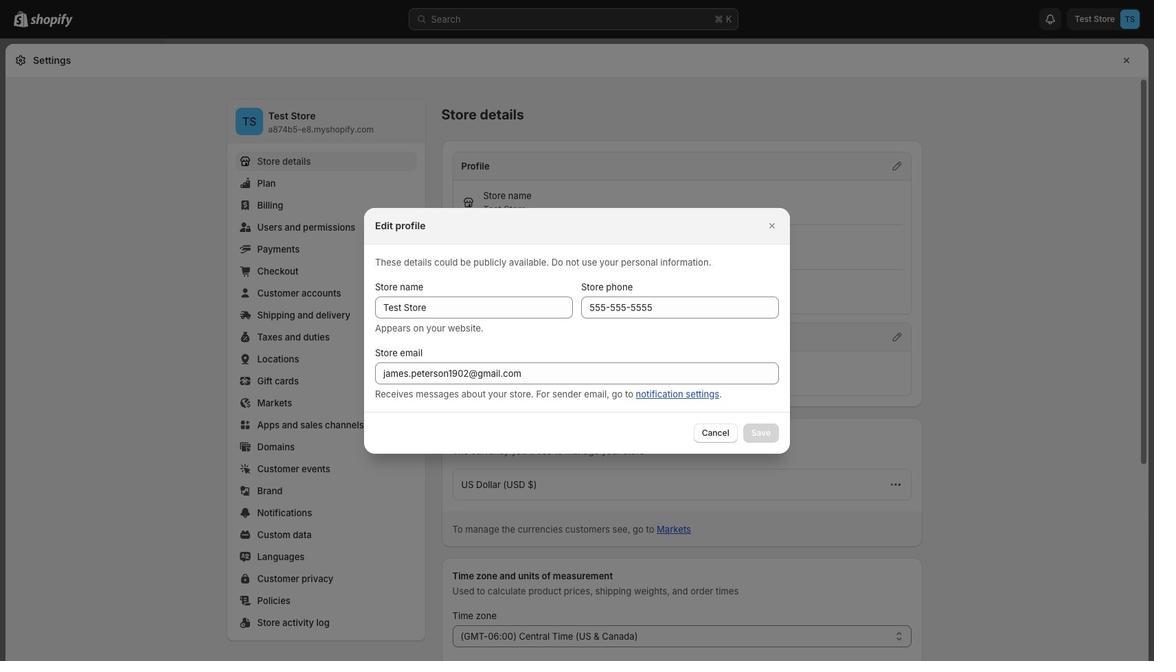 Task type: vqa. For each thing, say whether or not it's contained in the screenshot.
the 0.0 text field
no



Task type: describe. For each thing, give the bounding box(es) containing it.
test store image
[[235, 108, 263, 135]]



Task type: locate. For each thing, give the bounding box(es) containing it.
settings dialog
[[5, 44, 1149, 662]]

shopify image
[[30, 14, 73, 27]]

dialog
[[0, 208, 1154, 454]]

shop settings menu element
[[227, 100, 425, 641]]

None text field
[[375, 296, 573, 318], [581, 296, 779, 318], [375, 362, 779, 384], [375, 296, 573, 318], [581, 296, 779, 318], [375, 362, 779, 384]]



